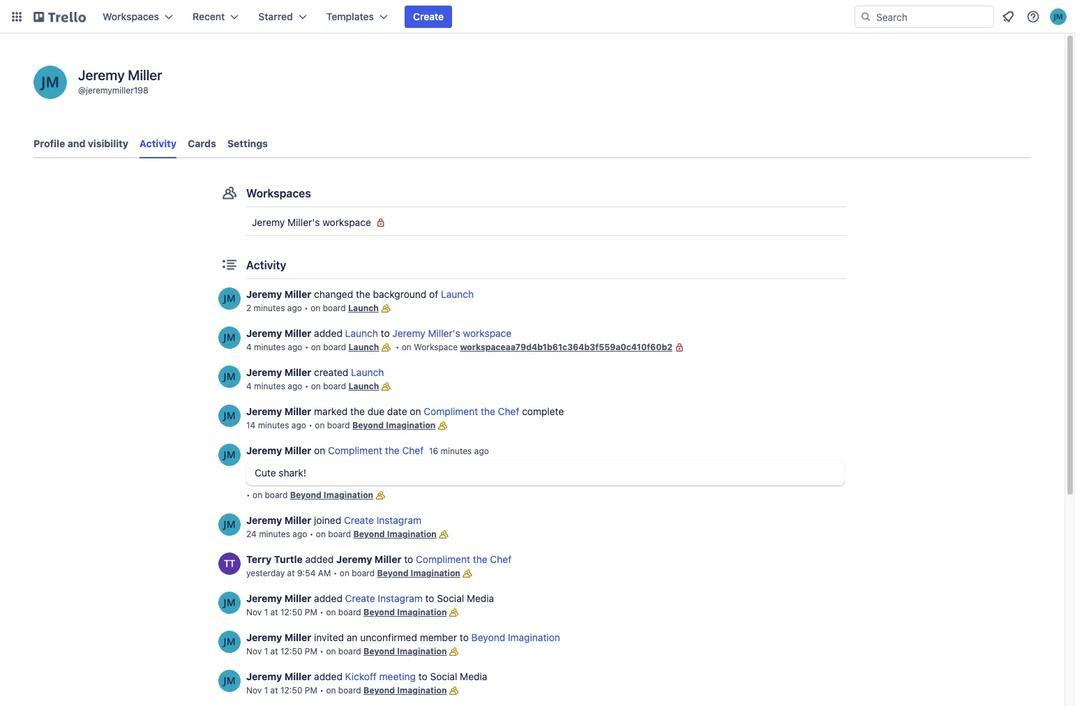 Task type: locate. For each thing, give the bounding box(es) containing it.
workspaceaa79d4b1b61c364b3f559a0c410f60b2
[[460, 342, 673, 352]]

miller left created
[[284, 366, 311, 378]]

2 4 minutes ago • on board launch from the top
[[246, 381, 379, 391]]

2 jeremy miller (jeremymiller198) image from the top
[[218, 366, 241, 388]]

board down created
[[323, 381, 346, 391]]

0 vertical spatial jeremy miller's workspace link
[[246, 211, 846, 234]]

miller left kickoff
[[284, 670, 311, 682]]

1 vertical spatial nov 1 at 12:50 pm • on board beyond imagination
[[246, 646, 447, 657]]

3 1 from the top
[[264, 685, 268, 696]]

miller up shark!
[[284, 444, 311, 456]]

on right date
[[410, 405, 421, 417]]

• down jeremy miller added launch to jeremy miller's workspace
[[395, 342, 399, 352]]

0 vertical spatial media
[[467, 592, 494, 604]]

instagram
[[377, 514, 421, 526], [378, 592, 423, 604]]

0 vertical spatial 4 minutes ago • on board launch
[[246, 342, 379, 352]]

social for instagram
[[437, 592, 464, 604]]

4 minutes ago • on board launch up "jeremy miller created launch" on the bottom
[[246, 342, 379, 352]]

nov 1 at 12:50 pm • on board beyond imagination
[[246, 607, 447, 617], [246, 646, 447, 657], [246, 685, 447, 696]]

background
[[373, 288, 427, 300]]

1 vertical spatial media
[[460, 670, 487, 682]]

terry
[[246, 553, 272, 565]]

social up member
[[437, 592, 464, 604]]

imagination
[[386, 420, 436, 430], [324, 490, 373, 500], [387, 529, 437, 539], [411, 568, 460, 578], [397, 607, 447, 617], [508, 631, 560, 643], [397, 646, 447, 657], [397, 685, 447, 696]]

4 up 14
[[246, 381, 252, 391]]

0 vertical spatial pm
[[305, 607, 317, 617]]

2 nov from the top
[[246, 646, 262, 657]]

activity up 2
[[246, 259, 286, 271]]

2 nov 1 at 12:50 pm link from the top
[[246, 685, 317, 696]]

open information menu image
[[1026, 10, 1040, 24]]

3 nov 1 at 12:50 pm • on board beyond imagination from the top
[[246, 685, 447, 696]]

4 down 2
[[246, 342, 252, 352]]

0 vertical spatial 1
[[264, 607, 268, 617]]

create instagram link for joined
[[344, 514, 421, 526]]

1 nov 1 at 12:50 pm link from the top
[[246, 607, 317, 617]]

2 4 from the top
[[246, 381, 252, 391]]

all members of the workspace can see and edit this board. image down "jeremy miller on compliment the chef 16 minutes ago"
[[373, 488, 387, 502]]

workspaces button
[[94, 6, 181, 28]]

jeremy for jeremy miller marked the due date on compliment the chef complete
[[246, 405, 282, 417]]

4 minutes ago • on board launch
[[246, 342, 379, 352], [246, 381, 379, 391]]

1 vertical spatial nov
[[246, 646, 262, 657]]

compliment the chef link for on
[[328, 444, 424, 456]]

0 vertical spatial instagram
[[377, 514, 421, 526]]

instagram for joined
[[377, 514, 421, 526]]

compliment
[[424, 405, 478, 417], [328, 444, 382, 456], [416, 553, 470, 565]]

kickoff meeting link
[[345, 670, 416, 682]]

miller up the 2 minutes ago • on board launch
[[284, 288, 311, 300]]

0 horizontal spatial workspace
[[322, 216, 371, 228]]

jeremy miller marked the due date on compliment the chef complete
[[246, 405, 564, 417]]

minutes inside "jeremy miller on compliment the chef 16 minutes ago"
[[441, 446, 472, 456]]

create instagram link up unconfirmed at left
[[345, 592, 423, 604]]

workspaces up jeremy miller @ jeremymiller198
[[103, 10, 159, 22]]

all members of the workspace can see and edit this board. image for yesterday at 9:54 am • on board beyond imagination
[[460, 567, 474, 580]]

minutes
[[254, 303, 285, 313], [254, 342, 285, 352], [254, 381, 285, 391], [258, 420, 289, 430], [441, 446, 472, 456], [259, 529, 290, 539]]

minutes for joined
[[259, 529, 290, 539]]

minutes right 2
[[254, 303, 285, 313]]

miller for jeremy miller added kickoff meeting to social media
[[284, 670, 311, 682]]

0 vertical spatial create
[[413, 10, 444, 22]]

2 nov 1 at 12:50 pm • on board beyond imagination from the top
[[246, 646, 447, 657]]

at for kickoff meeting
[[270, 685, 278, 696]]

instagram up "terry turtle added jeremy miller to compliment the chef"
[[377, 514, 421, 526]]

workspace up • on workspace workspaceaa79d4b1b61c364b3f559a0c410f60b2
[[463, 327, 512, 339]]

ago right the 16
[[474, 446, 489, 456]]

miller down 9:54
[[284, 592, 311, 604]]

compliment the chef link
[[424, 405, 519, 417], [328, 444, 424, 456], [416, 553, 512, 565]]

2 vertical spatial create
[[345, 592, 375, 604]]

0 horizontal spatial activity
[[139, 137, 177, 149]]

of
[[429, 288, 438, 300]]

2 vertical spatial nov 1 at 12:50 pm • on board beyond imagination
[[246, 685, 447, 696]]

jeremy for jeremy miller invited an unconfirmed member to beyond imagination
[[246, 631, 282, 643]]

minutes right 24
[[259, 529, 290, 539]]

1 jeremy miller (jeremymiller198) image from the top
[[218, 287, 241, 310]]

1 pm from the top
[[305, 607, 317, 617]]

workspaces
[[103, 10, 159, 22], [246, 187, 311, 200]]

4
[[246, 342, 252, 352], [246, 381, 252, 391]]

2 vertical spatial compliment the chef link
[[416, 553, 512, 565]]

1 vertical spatial create instagram link
[[345, 592, 423, 604]]

nov 1 at 12:50 pm • on board beyond imagination down the an at left
[[246, 646, 447, 657]]

beyond up "terry turtle added jeremy miller to compliment the chef"
[[353, 529, 385, 539]]

0 vertical spatial compliment
[[424, 405, 478, 417]]

14 minutes ago • on board beyond imagination
[[246, 420, 436, 430]]

0 vertical spatial activity
[[139, 137, 177, 149]]

added down the 2 minutes ago • on board launch
[[314, 327, 342, 339]]

back to home image
[[33, 6, 86, 28]]

media for jeremy miller added kickoff meeting to social media
[[460, 670, 487, 682]]

miller for jeremy miller joined create instagram
[[284, 514, 311, 526]]

workspace
[[322, 216, 371, 228], [463, 327, 512, 339]]

added for kickoff
[[314, 670, 342, 682]]

• right 14 minutes ago link
[[309, 420, 313, 430]]

beyond
[[352, 420, 384, 430], [290, 490, 321, 500], [353, 529, 385, 539], [377, 568, 409, 578], [364, 607, 395, 617], [471, 631, 505, 643], [364, 646, 395, 657], [364, 685, 395, 696]]

0 vertical spatial social
[[437, 592, 464, 604]]

miller's
[[287, 216, 320, 228], [428, 327, 460, 339]]

create instagram link
[[344, 514, 421, 526], [345, 592, 423, 604]]

this workspace is private. it's not indexed or visible to those outside the workspace. image
[[673, 340, 687, 354]]

compliment the chef link for marked the due date on
[[424, 405, 519, 417]]

• on workspace workspaceaa79d4b1b61c364b3f559a0c410f60b2
[[393, 342, 673, 352]]

jeremy miller changed the background of launch
[[246, 288, 474, 300]]

media for jeremy miller added create instagram to social media
[[467, 592, 494, 604]]

nov 1 at 12:50 pm • on board beyond imagination down kickoff
[[246, 685, 447, 696]]

0 vertical spatial workspaces
[[103, 10, 159, 22]]

invited
[[314, 631, 344, 643]]

templates button
[[318, 6, 396, 28]]

14
[[246, 420, 256, 430]]

2
[[246, 303, 251, 313]]

1 nov from the top
[[246, 607, 262, 617]]

1 1 from the top
[[264, 607, 268, 617]]

on
[[311, 303, 320, 313], [311, 342, 321, 352], [402, 342, 412, 352], [311, 381, 321, 391], [410, 405, 421, 417], [315, 420, 325, 430], [314, 444, 325, 456], [253, 490, 262, 500], [316, 529, 326, 539], [340, 568, 349, 578], [326, 607, 336, 617], [326, 646, 336, 657], [326, 685, 336, 696]]

instagram up jeremy miller invited an unconfirmed member to beyond imagination
[[378, 592, 423, 604]]

1 horizontal spatial workspace
[[463, 327, 512, 339]]

all members of the workspace can see and edit this board. image up member
[[447, 606, 461, 620]]

am
[[318, 568, 331, 578]]

1 vertical spatial 1
[[264, 646, 268, 657]]

create inside button
[[413, 10, 444, 22]]

board down jeremy miller joined create instagram
[[328, 529, 351, 539]]

0 vertical spatial create instagram link
[[344, 514, 421, 526]]

• down jeremy miller changed the background of launch
[[304, 303, 308, 313]]

jeremy miller (jeremymiller198) image for jeremy miller created launch
[[218, 366, 241, 388]]

all members of the workspace can see and edit this board. image for • on workspace
[[379, 340, 393, 354]]

2 vertical spatial compliment
[[416, 553, 470, 565]]

3 pm from the top
[[305, 685, 317, 696]]

1 vertical spatial instagram
[[378, 592, 423, 604]]

1 12:50 from the top
[[280, 607, 302, 617]]

miller for jeremy miller on compliment the chef 16 minutes ago
[[284, 444, 311, 456]]

workspaceaa79d4b1b61c364b3f559a0c410f60b2 link
[[460, 342, 673, 352]]

1 vertical spatial activity
[[246, 259, 286, 271]]

on down "jeremy miller created launch" on the bottom
[[311, 381, 321, 391]]

beyond down the jeremy miller added create instagram to social media
[[364, 607, 395, 617]]

1
[[264, 607, 268, 617], [264, 646, 268, 657], [264, 685, 268, 696]]

1 vertical spatial jeremy miller (jeremymiller198) image
[[218, 366, 241, 388]]

minutes right the 16
[[441, 446, 472, 456]]

1 vertical spatial create
[[344, 514, 374, 526]]

4 minutes ago • on board launch down "jeremy miller created launch" on the bottom
[[246, 381, 379, 391]]

at for beyond imagination
[[270, 646, 278, 657]]

3 nov from the top
[[246, 685, 262, 696]]

nov 1 at 12:50 pm • on board beyond imagination for kickoff
[[246, 685, 447, 696]]

to up member
[[425, 592, 434, 604]]

0 notifications image
[[1000, 8, 1017, 25]]

1 vertical spatial workspaces
[[246, 187, 311, 200]]

all members of the workspace can see and edit this board. image for 2 minutes ago • on board launch
[[379, 301, 393, 315]]

minutes for changed the background of
[[254, 303, 285, 313]]

1 vertical spatial 12:50
[[280, 646, 302, 657]]

pm for create
[[305, 607, 317, 617]]

launch
[[441, 288, 474, 300], [348, 303, 379, 313], [345, 327, 378, 339], [348, 342, 379, 352], [351, 366, 384, 378], [348, 381, 379, 391]]

nov 1 at 12:50 pm • on board beyond imagination up the an at left
[[246, 607, 447, 617]]

2 12:50 from the top
[[280, 646, 302, 657]]

0 vertical spatial compliment the chef link
[[424, 405, 519, 417]]

2 vertical spatial pm
[[305, 685, 317, 696]]

24 minutes ago link
[[246, 529, 307, 539]]

miller up 14 minutes ago link
[[284, 405, 311, 417]]

board up created
[[323, 342, 346, 352]]

miller down the 2 minutes ago • on board launch
[[284, 327, 311, 339]]

miller up jeremymiller198
[[128, 67, 162, 83]]

create instagram link up "terry turtle added jeremy miller to compliment the chef"
[[344, 514, 421, 526]]

all members of the workspace can see and edit this board. image for 4 minutes ago • on board launch
[[379, 380, 393, 393]]

jeremy miller's workspace link
[[246, 211, 846, 234], [392, 327, 512, 339]]

2 vertical spatial 1
[[264, 685, 268, 696]]

complete
[[522, 405, 564, 417]]

to up the jeremy miller added create instagram to social media
[[404, 553, 413, 565]]

1 vertical spatial miller's
[[428, 327, 460, 339]]

activity left cards at the top left of page
[[139, 137, 177, 149]]

workspaces up the jeremy miller's workspace
[[246, 187, 311, 200]]

miller left invited
[[284, 631, 311, 643]]

media
[[467, 592, 494, 604], [460, 670, 487, 682]]

profile and visibility
[[33, 137, 128, 149]]

• up "jeremy miller created launch" on the bottom
[[305, 342, 309, 352]]

0 vertical spatial 4
[[246, 342, 252, 352]]

Search field
[[871, 6, 993, 27]]

social down member
[[430, 670, 457, 682]]

board down "terry turtle added jeremy miller to compliment the chef"
[[352, 568, 375, 578]]

9:54
[[297, 568, 316, 578]]

at
[[287, 568, 295, 578], [270, 607, 278, 617], [270, 646, 278, 657], [270, 685, 278, 696]]

1 vertical spatial 4
[[246, 381, 252, 391]]

to
[[381, 327, 390, 339], [404, 553, 413, 565], [425, 592, 434, 604], [460, 631, 469, 643], [418, 670, 427, 682]]

3 12:50 from the top
[[280, 685, 302, 696]]

social
[[437, 592, 464, 604], [430, 670, 457, 682]]

all members of the workspace can see and edit this board. image
[[436, 419, 450, 433], [373, 488, 387, 502], [447, 606, 461, 620], [447, 645, 461, 659]]

0 vertical spatial nov
[[246, 607, 262, 617]]

miller
[[128, 67, 162, 83], [284, 288, 311, 300], [284, 327, 311, 339], [284, 366, 311, 378], [284, 405, 311, 417], [284, 444, 311, 456], [284, 514, 311, 526], [375, 553, 402, 565], [284, 592, 311, 604], [284, 631, 311, 643], [284, 670, 311, 682]]

1 vertical spatial social
[[430, 670, 457, 682]]

on up "jeremy miller created launch" on the bottom
[[311, 342, 321, 352]]

0 vertical spatial 12:50
[[280, 607, 302, 617]]

0 vertical spatial nov 1 at 12:50 pm link
[[246, 607, 317, 617]]

0 vertical spatial nov 1 at 12:50 pm • on board beyond imagination
[[246, 607, 447, 617]]

activity
[[139, 137, 177, 149], [246, 259, 286, 271]]

board down the jeremy miller added create instagram to social media
[[338, 607, 361, 617]]

1 vertical spatial pm
[[305, 646, 317, 657]]

0 vertical spatial jeremy miller (jeremymiller198) image
[[218, 287, 241, 310]]

0 horizontal spatial workspaces
[[103, 10, 159, 22]]

2 pm from the top
[[305, 646, 317, 657]]

2 vertical spatial nov
[[246, 685, 262, 696]]

1 horizontal spatial activity
[[246, 259, 286, 271]]

miller for jeremy miller added create instagram to social media
[[284, 592, 311, 604]]

1 vertical spatial compliment
[[328, 444, 382, 456]]

board
[[323, 303, 346, 313], [323, 342, 346, 352], [323, 381, 346, 391], [327, 420, 350, 430], [265, 490, 288, 500], [328, 529, 351, 539], [352, 568, 375, 578], [338, 607, 361, 617], [338, 646, 361, 657], [338, 685, 361, 696]]

all members of the workspace can see and edit this board. image down member
[[447, 645, 461, 659]]

added left kickoff
[[314, 670, 342, 682]]

unconfirmed
[[360, 631, 417, 643]]

all members of the workspace can see and edit this board. image
[[379, 301, 393, 315], [379, 340, 393, 354], [379, 380, 393, 393], [437, 527, 451, 541], [460, 567, 474, 580], [447, 684, 461, 698]]

create instagram link for added
[[345, 592, 423, 604]]

miller for jeremy miller created launch
[[284, 366, 311, 378]]

ago for joined
[[293, 529, 307, 539]]

2 vertical spatial 12:50
[[280, 685, 302, 696]]

ago
[[287, 303, 302, 313], [288, 342, 302, 352], [288, 381, 302, 391], [292, 420, 306, 430], [474, 446, 489, 456], [293, 529, 307, 539]]

and
[[67, 137, 85, 149]]

beyond imagination link
[[352, 420, 436, 430], [290, 490, 373, 500], [353, 529, 437, 539], [377, 568, 460, 578], [364, 607, 447, 617], [471, 631, 560, 643], [364, 646, 447, 657], [364, 685, 447, 696]]

workspaces inside dropdown button
[[103, 10, 159, 22]]

1 vertical spatial jeremy miller's workspace link
[[392, 327, 512, 339]]

all members of the workspace can see and edit this board. image for 24 minutes ago • on board beyond imagination
[[437, 527, 451, 541]]

ago right 2
[[287, 303, 302, 313]]

jeremy for jeremy miller added launch to jeremy miller's workspace
[[246, 327, 282, 339]]

1 nov 1 at 12:50 pm • on board beyond imagination from the top
[[246, 607, 447, 617]]

due
[[368, 405, 384, 417]]

create
[[413, 10, 444, 22], [344, 514, 374, 526], [345, 592, 375, 604]]

12:50
[[280, 607, 302, 617], [280, 646, 302, 657], [280, 685, 302, 696]]

minutes up 14 minutes ago link
[[254, 381, 285, 391]]

• up invited
[[320, 607, 324, 617]]

ago up turtle
[[293, 529, 307, 539]]

16
[[429, 446, 438, 456]]

on right am
[[340, 568, 349, 578]]

board down the an at left
[[338, 646, 361, 657]]

1 horizontal spatial workspaces
[[246, 187, 311, 200]]

all members of the workspace can see and edit this board. image up the 16
[[436, 419, 450, 433]]

to for miller
[[404, 553, 413, 565]]

1 4 from the top
[[246, 342, 252, 352]]

jeremy miller added kickoff meeting to social media
[[246, 670, 487, 682]]

miller inside jeremy miller @ jeremymiller198
[[128, 67, 162, 83]]

ago up shark!
[[292, 420, 306, 430]]

1 vertical spatial 4 minutes ago • on board launch
[[246, 381, 379, 391]]

to right meeting
[[418, 670, 427, 682]]

0 vertical spatial workspace
[[322, 216, 371, 228]]

nov
[[246, 607, 262, 617], [246, 646, 262, 657], [246, 685, 262, 696]]

jeremy for jeremy miller @ jeremymiller198
[[78, 67, 125, 83]]

1 vertical spatial workspace
[[463, 327, 512, 339]]

jeremy miller (jeremymiller198) image for jeremy miller changed the background of launch
[[218, 287, 241, 310]]

0 vertical spatial miller's
[[287, 216, 320, 228]]

cards link
[[188, 131, 216, 156]]

visibility
[[88, 137, 128, 149]]

instagram for added
[[378, 592, 423, 604]]

added up am
[[305, 553, 334, 565]]

pm
[[305, 607, 317, 617], [305, 646, 317, 657], [305, 685, 317, 696]]

jeremy miller joined create instagram
[[246, 514, 421, 526]]

beyond down "terry turtle added jeremy miller to compliment the chef"
[[377, 568, 409, 578]]

ago down "jeremy miller created launch" on the bottom
[[288, 381, 302, 391]]

jeremy
[[78, 67, 125, 83], [252, 216, 285, 228], [246, 288, 282, 300], [246, 327, 282, 339], [392, 327, 425, 339], [246, 366, 282, 378], [246, 405, 282, 417], [246, 444, 282, 456], [246, 514, 282, 526], [336, 553, 372, 565], [246, 592, 282, 604], [246, 631, 282, 643], [246, 670, 282, 682]]

cute
[[255, 467, 276, 479]]

chef
[[498, 405, 519, 417], [402, 444, 424, 456], [490, 553, 512, 565]]

launch link
[[441, 288, 474, 300], [348, 303, 379, 313], [345, 327, 378, 339], [348, 342, 379, 352], [351, 366, 384, 378], [348, 381, 379, 391]]

miller for jeremy miller changed the background of launch
[[284, 288, 311, 300]]

1 vertical spatial compliment the chef link
[[328, 444, 424, 456]]

jeremy miller (jeremymiller198) image
[[218, 287, 241, 310], [218, 366, 241, 388]]

workspace left sm icon
[[322, 216, 371, 228]]

yesterday
[[246, 568, 285, 578]]

on down marked
[[315, 420, 325, 430]]

jeremy inside jeremy miller @ jeremymiller198
[[78, 67, 125, 83]]

1 vertical spatial chef
[[402, 444, 424, 456]]

minutes right 14
[[258, 420, 289, 430]]

sm image
[[374, 216, 388, 230]]

on left workspace
[[402, 342, 412, 352]]

jeremy miller (jeremymiller198) image
[[1050, 8, 1067, 25], [33, 66, 67, 99], [218, 327, 241, 349], [218, 405, 241, 427], [218, 444, 241, 466], [218, 513, 241, 536], [218, 592, 241, 614], [218, 631, 241, 653], [218, 670, 241, 692]]

•
[[304, 303, 308, 313], [305, 342, 309, 352], [395, 342, 399, 352], [305, 381, 309, 391], [309, 420, 313, 430], [246, 490, 250, 500], [310, 529, 314, 539], [333, 568, 337, 578], [320, 607, 324, 617], [320, 646, 324, 657], [320, 685, 324, 696]]

added down am
[[314, 592, 342, 604]]

1 horizontal spatial miller's
[[428, 327, 460, 339]]

miller up the 24 minutes ago link
[[284, 514, 311, 526]]

1 vertical spatial nov 1 at 12:50 pm link
[[246, 685, 317, 696]]

1 for jeremy miller added create instagram to social media
[[264, 607, 268, 617]]



Task type: vqa. For each thing, say whether or not it's contained in the screenshot.


Task type: describe. For each thing, give the bounding box(es) containing it.
jeremy for jeremy miller joined create instagram
[[246, 514, 282, 526]]

starred button
[[250, 6, 315, 28]]

jeremy for jeremy miller created launch
[[246, 366, 282, 378]]

create for joined
[[344, 514, 374, 526]]

search image
[[860, 11, 871, 22]]

recent button
[[184, 6, 247, 28]]

recent
[[193, 10, 225, 22]]

jeremy for jeremy miller changed the background of launch
[[246, 288, 282, 300]]

templates
[[326, 10, 374, 22]]

switch to… image
[[10, 10, 24, 24]]

social for meeting
[[430, 670, 457, 682]]

jeremy miller created launch
[[246, 366, 384, 378]]

on down invited
[[326, 646, 336, 657]]

board down marked
[[327, 420, 350, 430]]

board down cute shark!
[[265, 490, 288, 500]]

settings link
[[227, 131, 268, 156]]

terry turtle (terryturtle) image
[[218, 553, 241, 575]]

ago inside "jeremy miller on compliment the chef 16 minutes ago"
[[474, 446, 489, 456]]

starred
[[258, 10, 293, 22]]

miller for jeremy miller marked the due date on compliment the chef complete
[[284, 405, 311, 417]]

to down the background
[[381, 327, 390, 339]]

nov 1 at 12:50 pm • on board beyond imagination for create
[[246, 607, 447, 617]]

board down kickoff
[[338, 685, 361, 696]]

minutes for created
[[254, 381, 285, 391]]

marked
[[314, 405, 348, 417]]

• up 24
[[246, 490, 250, 500]]

meeting
[[379, 670, 416, 682]]

jeremy for jeremy miller added kickoff meeting to social media
[[246, 670, 282, 682]]

beyond down kickoff meeting link
[[364, 685, 395, 696]]

all members of the workspace can see and edit this board. image for create instagram
[[447, 606, 461, 620]]

24 minutes ago • on board beyond imagination
[[246, 529, 437, 539]]

jeremy for jeremy miller on compliment the chef 16 minutes ago
[[246, 444, 282, 456]]

jeremy for jeremy miller added create instagram to social media
[[246, 592, 282, 604]]

create for added
[[345, 592, 375, 604]]

24
[[246, 529, 257, 539]]

on up invited
[[326, 607, 336, 617]]

primary element
[[0, 0, 1075, 33]]

jeremy miller on compliment the chef 16 minutes ago
[[246, 444, 489, 456]]

• down jeremy miller added kickoff meeting to social media
[[320, 685, 324, 696]]

activity link
[[139, 131, 177, 158]]

pm for kickoff
[[305, 685, 317, 696]]

turtle
[[274, 553, 303, 565]]

added for launch
[[314, 327, 342, 339]]

• down "jeremy miller created launch" on the bottom
[[305, 381, 309, 391]]

miller for jeremy miller @ jeremymiller198
[[128, 67, 162, 83]]

all members of the workspace can see and edit this board. image for nov 1 at 12:50 pm • on board beyond imagination
[[447, 684, 461, 698]]

jeremy miller invited an unconfirmed member to beyond imagination
[[246, 631, 560, 643]]

cards
[[188, 137, 216, 149]]

nov for jeremy miller added kickoff meeting to social media
[[246, 685, 262, 696]]

settings
[[227, 137, 268, 149]]

terry turtle added jeremy miller to compliment the chef
[[246, 553, 512, 565]]

jeremy miller @ jeremymiller198
[[78, 67, 162, 96]]

ago up "jeremy miller created launch" on the bottom
[[288, 342, 302, 352]]

board down changed
[[323, 303, 346, 313]]

miller up yesterday at 9:54 am • on board beyond imagination
[[375, 553, 402, 565]]

nov 1 at 12:50 pm link for jeremy miller added create instagram to social media
[[246, 607, 317, 617]]

2 1 from the top
[[264, 646, 268, 657]]

profile and visibility link
[[33, 131, 128, 156]]

yesterday at 9:54 am • on board beyond imagination
[[246, 568, 460, 578]]

yesterday at 9:54 am link
[[246, 568, 331, 578]]

all members of the workspace can see and edit this board. image for beyond imagination
[[447, 645, 461, 659]]

nov for jeremy miller added create instagram to social media
[[246, 607, 262, 617]]

added for create
[[314, 592, 342, 604]]

2 vertical spatial chef
[[490, 553, 512, 565]]

• down jeremy miller joined create instagram
[[310, 529, 314, 539]]

beyond down due
[[352, 420, 384, 430]]

on down 'joined'
[[316, 529, 326, 539]]

on down jeremy miller added kickoff meeting to social media
[[326, 685, 336, 696]]

shark!
[[279, 467, 306, 479]]

• right am
[[333, 568, 337, 578]]

to for meeting
[[418, 670, 427, 682]]

ago for changed the background of
[[287, 303, 302, 313]]

0 horizontal spatial miller's
[[287, 216, 320, 228]]

12:50 for jeremy miller added kickoff meeting to social media
[[280, 685, 302, 696]]

created
[[314, 366, 348, 378]]

1 4 minutes ago • on board launch from the top
[[246, 342, 379, 352]]

joined
[[314, 514, 341, 526]]

minutes up "jeremy miller created launch" on the bottom
[[254, 342, 285, 352]]

2 minutes ago • on board launch
[[246, 303, 379, 313]]

minutes for marked the due date on
[[258, 420, 289, 430]]

miller for jeremy miller added launch to jeremy miller's workspace
[[284, 327, 311, 339]]

to for instagram
[[425, 592, 434, 604]]

beyond right member
[[471, 631, 505, 643]]

miller for jeremy miller invited an unconfirmed member to beyond imagination
[[284, 631, 311, 643]]

on down 14 minutes ago • on board beyond imagination
[[314, 444, 325, 456]]

on down cute
[[253, 490, 262, 500]]

jeremy miller's workspace
[[252, 216, 371, 228]]

all members of the workspace can see and edit this board. image for compliment the chef
[[436, 419, 450, 433]]

date
[[387, 405, 407, 417]]

on down changed
[[311, 303, 320, 313]]

jeremy for jeremy miller's workspace
[[252, 216, 285, 228]]

to right member
[[460, 631, 469, 643]]

• down invited
[[320, 646, 324, 657]]

changed
[[314, 288, 353, 300]]

ago for marked the due date on
[[292, 420, 306, 430]]

• on board beyond imagination
[[246, 490, 373, 500]]

@
[[78, 85, 86, 96]]

jeremy miller added create instagram to social media
[[246, 592, 494, 604]]

beyond down unconfirmed at left
[[364, 646, 395, 657]]

jeremymiller198
[[86, 85, 148, 96]]

workspace
[[414, 342, 458, 352]]

1 for jeremy miller added kickoff meeting to social media
[[264, 685, 268, 696]]

profile
[[33, 137, 65, 149]]

create button
[[405, 6, 452, 28]]

at for create instagram
[[270, 607, 278, 617]]

nov 1 at 12:50 pm link for jeremy miller added kickoff meeting to social media
[[246, 685, 317, 696]]

16 minutes ago link
[[429, 446, 489, 456]]

cute shark!
[[255, 467, 306, 479]]

kickoff
[[345, 670, 377, 682]]

member
[[420, 631, 457, 643]]

0 vertical spatial chef
[[498, 405, 519, 417]]

14 minutes ago link
[[246, 420, 306, 430]]

12:50 for jeremy miller added create instagram to social media
[[280, 607, 302, 617]]

jeremy miller added launch to jeremy miller's workspace
[[246, 327, 512, 339]]

added for jeremy
[[305, 553, 334, 565]]

beyond down shark!
[[290, 490, 321, 500]]

ago for created
[[288, 381, 302, 391]]

an
[[347, 631, 358, 643]]



